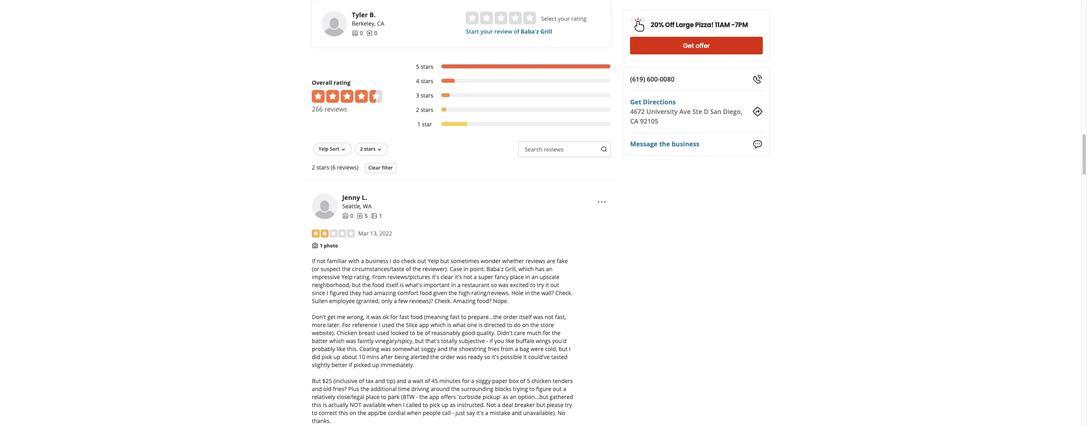 Task type: locate. For each thing, give the bounding box(es) containing it.
important
[[424, 281, 450, 289]]

soggy inside but $25 (inclusive of tax and tip) and a wait of 45 minutes for a soggy paper box of 5 chicken tenders and old fries? plus the additional time driving around the surrounding blocks trying to figure out a relatively close/legal place to park (btw - the app offers 'curbside pickup' as an option...but gathered this is actually not available when i called to pick up as instructed. not a deal breaker but please try to correct this on the app/be cordial when people call - just say it's a mistake and unavailable). no thanks.
[[476, 377, 491, 385]]

1 horizontal spatial pick
[[430, 401, 440, 409]]

if down about
[[349, 361, 352, 369]]

0 vertical spatial 2
[[416, 106, 419, 114]]

1 horizontal spatial 0
[[360, 29, 363, 37]]

fast
[[400, 313, 409, 321], [450, 313, 460, 321]]

4.5 star rating image
[[312, 90, 382, 103]]

rating/reviews.
[[472, 289, 510, 297]]

reviews element containing 0
[[366, 29, 378, 37]]

app down around
[[430, 393, 440, 401]]

itself up care
[[520, 313, 532, 321]]

large
[[676, 20, 694, 29]]

so down fries
[[485, 353, 491, 361]]

l.
[[362, 193, 368, 202]]

1 horizontal spatial an
[[532, 273, 538, 281]]

0 horizontal spatial 2
[[312, 164, 315, 171]]

from
[[501, 345, 514, 353]]

0 vertical spatial try
[[537, 281, 544, 289]]

1 vertical spatial 16 review v2 image
[[357, 213, 363, 219]]

1 vertical spatial do
[[514, 321, 521, 329]]

get inside get directions 4672 university ave ste d san diego, ca 92105
[[630, 98, 642, 106]]

1 vertical spatial when
[[407, 409, 422, 417]]

1 horizontal spatial up
[[372, 361, 379, 369]]

business down ave
[[672, 140, 700, 149]]

b.
[[370, 10, 376, 19]]

and up time
[[397, 377, 407, 385]]

out inside but $25 (inclusive of tax and tip) and a wait of 45 minutes for a soggy paper box of 5 chicken tenders and old fries? plus the additional time driving around the surrounding blocks trying to figure out a relatively close/legal place to park (btw - the app offers 'curbside pickup' as an option...but gathered this is actually not available when i called to pick up as instructed. not a deal breaker but please try to correct this on the app/be cordial when people call - just say it's a mistake and unavailable). no thanks.
[[553, 385, 562, 393]]

search
[[525, 146, 543, 153]]

5 up trying
[[527, 377, 531, 385]]

0 horizontal spatial if
[[349, 361, 352, 369]]

5 inside reviews element
[[365, 212, 368, 220]]

get for get offer
[[683, 41, 694, 50]]

order
[[504, 313, 518, 321], [441, 353, 455, 361]]

2 left 16 chevron down v2 icon
[[360, 146, 363, 152]]

a inside don't get me wrong, it was ok for fast food (meaning fast to prepare...the order itself was not fast, more later. for reference i used the slice app which is what one is directed to do on the store website). chicken breast used looked to be of reasonably good quality. didn't care much for the batter which was faintly vinegary/spicy, but that's totally subjective - if you like buffalo wings you'd probably like this. coating was somewhat soggy and the shoestring fries from a bag were cold, but i did pick up about 10 mins after being alerted the order was ready so it's possible it could've tasted slightly better if picked up immediately.
[[515, 345, 519, 353]]

16 camera v2 image
[[312, 242, 318, 249]]

filter reviews by 1 star rating element
[[408, 120, 611, 128]]

friends element for tyler b.
[[352, 29, 363, 37]]

to right excited
[[531, 281, 536, 289]]

sullen
[[312, 297, 328, 305]]

an inside but $25 (inclusive of tax and tip) and a wait of 45 minutes for a soggy paper box of 5 chicken tenders and old fries? plus the additional time driving around the surrounding blocks trying to figure out a relatively close/legal place to park (btw - the app offers 'curbside pickup' as an option...but gathered this is actually not available when i called to pick up as instructed. not a deal breaker but please try to correct this on the app/be cordial when people call - just say it's a mistake and unavailable). no thanks.
[[510, 393, 517, 401]]

fake
[[557, 257, 568, 265]]

reviews right search
[[544, 146, 564, 153]]

1 vertical spatial an
[[532, 273, 538, 281]]

(no rating) image
[[466, 12, 537, 24]]

prepare...the
[[468, 313, 502, 321]]

2 horizontal spatial an
[[546, 265, 553, 273]]

reviews element for b.
[[366, 29, 378, 37]]

you'd
[[553, 337, 567, 345]]

in right hole
[[525, 289, 530, 297]]

vinegary/spicy,
[[375, 337, 414, 345]]

baba'z left grill
[[521, 28, 539, 35]]

business inside if not familiar with a business i do check out yelp but sometimes wonder whether reviews are fake (or suspect the circumstances/taste of the reviewer). case in point: baba'z grill, which has an impressive yelp rating. from reviews/pictures it's clear it's not a super fancy place in an upscale neighborhood, but the food itself is what's important in a restaurant so was excited to try it out since i figured they had amazing comfort food given the high rating/reviews. hole in the wall? check. sullen employee (granted, only a few reviews)? check. amazing food? nope.
[[366, 257, 389, 265]]

i down (btw
[[403, 401, 405, 409]]

for right ok
[[391, 313, 398, 321]]

filter reviews by 2 stars rating element
[[408, 106, 611, 114]]

of up trying
[[521, 377, 526, 385]]

0 vertical spatial soggy
[[421, 345, 436, 353]]

1 horizontal spatial place
[[510, 273, 524, 281]]

1 vertical spatial for
[[543, 329, 551, 337]]

  text field
[[519, 141, 611, 157]]

up up better
[[334, 353, 341, 361]]

chicken
[[532, 377, 552, 385]]

ca
[[377, 20, 385, 27], [630, 117, 639, 126]]

(or
[[312, 265, 319, 273]]

1 horizontal spatial like
[[506, 337, 515, 345]]

of down check
[[406, 265, 411, 273]]

try down gathered
[[565, 401, 572, 409]]

a left few
[[394, 297, 397, 305]]

try inside but $25 (inclusive of tax and tip) and a wait of 45 minutes for a soggy paper box of 5 chicken tenders and old fries? plus the additional time driving around the surrounding blocks trying to figure out a relatively close/legal place to park (btw - the app offers 'curbside pickup' as an option...but gathered this is actually not available when i called to pick up as instructed. not a deal breaker but please try to correct this on the app/be cordial when people call - just say it's a mistake and unavailable). no thanks.
[[565, 401, 572, 409]]

1 vertical spatial reviews
[[544, 146, 564, 153]]

food inside don't get me wrong, it was ok for fast food (meaning fast to prepare...the order itself was not fast, more later. for reference i used the slice app which is what one is directed to do on the store website). chicken breast used looked to be of reasonably good quality. didn't care much for the batter which was faintly vinegary/spicy, but that's totally subjective - if you like buffalo wings you'd probably like this. coating was somewhat soggy and the shoestring fries from a bag were cold, but i did pick up about 10 mins after being alerted the order was ready so it's possible it could've tasted slightly better if picked up immediately.
[[411, 313, 423, 321]]

reference
[[352, 321, 378, 329]]

this down the 'actually' in the left of the page
[[339, 409, 348, 417]]

16 review v2 image down "berkeley,"
[[366, 30, 373, 36]]

2 for 'filter reviews by 2 stars rating' element
[[416, 106, 419, 114]]

up up call
[[442, 401, 449, 409]]

reviews/pictures
[[388, 273, 431, 281]]

your right select
[[558, 15, 570, 22]]

it's down fries
[[492, 353, 499, 361]]

2 vertical spatial reviews
[[526, 257, 546, 265]]

photos element
[[371, 212, 382, 220]]

1 horizontal spatial when
[[407, 409, 422, 417]]

faintly
[[358, 337, 374, 345]]

1 vertical spatial get
[[630, 98, 642, 106]]

relatively
[[312, 393, 336, 401]]

1 vertical spatial 2
[[360, 146, 363, 152]]

0 horizontal spatial 1
[[320, 242, 323, 249]]

so up rating/reviews. on the bottom of page
[[491, 281, 497, 289]]

it's inside but $25 (inclusive of tax and tip) and a wait of 45 minutes for a soggy paper box of 5 chicken tenders and old fries? plus the additional time driving around the surrounding blocks trying to figure out a relatively close/legal place to park (btw - the app offers 'curbside pickup' as an option...but gathered this is actually not available when i called to pick up as instructed. not a deal breaker but please try to correct this on the app/be cordial when people call - just say it's a mistake and unavailable). no thanks.
[[477, 409, 484, 417]]

try up wall?
[[537, 281, 544, 289]]

1 vertical spatial which
[[431, 321, 446, 329]]

out down upscale
[[551, 281, 560, 289]]

16 review v2 image for jenny
[[357, 213, 363, 219]]

(6
[[331, 164, 336, 171]]

additional
[[371, 385, 397, 393]]

ca down 4672
[[630, 117, 639, 126]]

and down but
[[312, 385, 322, 393]]

2 inside dropdown button
[[360, 146, 363, 152]]

2 horizontal spatial 0
[[374, 29, 378, 37]]

1 vertical spatial friends element
[[342, 212, 354, 220]]

reviews up 'has'
[[526, 257, 546, 265]]

do left check
[[393, 257, 400, 265]]

baba'z
[[521, 28, 539, 35], [487, 265, 504, 273]]

of right be on the bottom left
[[425, 329, 430, 337]]

1 right 16 photos v2
[[379, 212, 382, 220]]

i up circumstances/taste
[[390, 257, 392, 265]]

stars for filter reviews by 4 stars rating element
[[421, 77, 434, 85]]

get inside get offer button
[[683, 41, 694, 50]]

me
[[337, 313, 346, 321]]

actually
[[329, 401, 349, 409]]

to inside if not familiar with a business i do check out yelp but sometimes wonder whether reviews are fake (or suspect the circumstances/taste of the reviewer). case in point: baba'z grill, which has an impressive yelp rating. from reviews/pictures it's clear it's not a super fancy place in an upscale neighborhood, but the food itself is what's important in a restaurant so was excited to try it out since i figured they had amazing comfort food given the high rating/reviews. hole in the wall? check. sullen employee (granted, only a few reviews)? check. amazing food? nope.
[[531, 281, 536, 289]]

order up 'didn't'
[[504, 313, 518, 321]]

do inside if not familiar with a business i do check out yelp but sometimes wonder whether reviews are fake (or suspect the circumstances/taste of the reviewer). case in point: baba'z grill, which has an impressive yelp rating. from reviews/pictures it's clear it's not a super fancy place in an upscale neighborhood, but the food itself is what's important in a restaurant so was excited to try it out since i figured they had amazing comfort food given the high rating/reviews. hole in the wall? check. sullen employee (granted, only a few reviews)? check. amazing food? nope.
[[393, 257, 400, 265]]

food up slice
[[411, 313, 423, 321]]

fast,
[[555, 313, 566, 321]]

0 vertical spatial 16 review v2 image
[[366, 30, 373, 36]]

1 horizontal spatial 2 stars
[[416, 106, 434, 114]]

was down shoestring
[[457, 353, 467, 361]]

used down ok
[[382, 321, 395, 329]]

it inside if not familiar with a business i do check out yelp but sometimes wonder whether reviews are fake (or suspect the circumstances/taste of the reviewer). case in point: baba'z grill, which has an impressive yelp rating. from reviews/pictures it's clear it's not a super fancy place in an upscale neighborhood, but the food itself is what's important in a restaurant so was excited to try it out since i figured they had amazing comfort food given the high rating/reviews. hole in the wall? check. sullen employee (granted, only a few reviews)? check. amazing food? nope.
[[546, 281, 549, 289]]

1 horizontal spatial 5
[[416, 63, 419, 70]]

1 horizontal spatial as
[[503, 393, 509, 401]]

place
[[510, 273, 524, 281], [366, 393, 380, 401]]

2 star rating image
[[312, 230, 355, 238]]

0 vertical spatial this
[[312, 401, 322, 409]]

(meaning
[[424, 313, 449, 321]]

ca inside tyler b. berkeley, ca
[[377, 20, 385, 27]]

case
[[450, 265, 462, 273]]

which inside if not familiar with a business i do check out yelp but sometimes wonder whether reviews are fake (or suspect the circumstances/taste of the reviewer). case in point: baba'z grill, which has an impressive yelp rating. from reviews/pictures it's clear it's not a super fancy place in an upscale neighborhood, but the food itself is what's important in a restaurant so was excited to try it out since i figured they had amazing comfort food given the high rating/reviews. hole in the wall? check. sullen employee (granted, only a few reviews)? check. amazing food? nope.
[[519, 265, 534, 273]]

92105
[[640, 117, 659, 126]]

1 vertical spatial 5
[[365, 212, 368, 220]]

reviews element down the wa on the left top
[[357, 212, 368, 220]]

1 horizontal spatial for
[[462, 377, 470, 385]]

0 vertical spatial so
[[491, 281, 497, 289]]

reviews element containing 5
[[357, 212, 368, 220]]

your for select
[[558, 15, 570, 22]]

itself up 'amazing'
[[386, 281, 399, 289]]

0 horizontal spatial yelp
[[319, 146, 329, 152]]

2 vertical spatial up
[[442, 401, 449, 409]]

the up "much"
[[531, 321, 539, 329]]

0 horizontal spatial do
[[393, 257, 400, 265]]

yelp left 'sort'
[[319, 146, 329, 152]]

5 up '4'
[[416, 63, 419, 70]]

fast up what
[[450, 313, 460, 321]]

4
[[416, 77, 419, 85]]

1 horizontal spatial not
[[464, 273, 473, 281]]

1 horizontal spatial on
[[522, 321, 529, 329]]

minutes
[[440, 377, 461, 385]]

0 horizontal spatial try
[[537, 281, 544, 289]]

friends element down "berkeley,"
[[352, 29, 363, 37]]

yelp sort
[[319, 146, 340, 152]]

1 vertical spatial it
[[366, 313, 370, 321]]

option...but
[[518, 393, 549, 401]]

friends element down seattle,
[[342, 212, 354, 220]]

this down relatively
[[312, 401, 322, 409]]

5 left 16 photos v2
[[365, 212, 368, 220]]

was left ok
[[371, 313, 381, 321]]

soggy up surrounding
[[476, 377, 491, 385]]

be
[[417, 329, 424, 337]]

reviews
[[325, 105, 347, 114], [544, 146, 564, 153], [526, 257, 546, 265]]

like up from
[[506, 337, 515, 345]]

0 horizontal spatial an
[[510, 393, 517, 401]]

of
[[514, 28, 520, 35], [406, 265, 411, 273], [425, 329, 430, 337], [359, 377, 364, 385], [425, 377, 430, 385], [521, 377, 526, 385]]

1 inside the photos element
[[379, 212, 382, 220]]

5
[[416, 63, 419, 70], [365, 212, 368, 220], [527, 377, 531, 385]]

i down neighborhood,
[[327, 289, 328, 297]]

neighborhood,
[[312, 281, 351, 289]]

1 photo link
[[320, 242, 338, 249]]

an up upscale
[[546, 265, 553, 273]]

2 left (6
[[312, 164, 315, 171]]

is up the comfort
[[400, 281, 404, 289]]

0 vertical spatial as
[[503, 393, 509, 401]]

16 review v2 image
[[366, 30, 373, 36], [357, 213, 363, 219]]

16 friends v2 image
[[342, 213, 349, 219]]

1 for 1
[[379, 212, 382, 220]]

2 horizontal spatial 5
[[527, 377, 531, 385]]

2 vertical spatial out
[[553, 385, 562, 393]]

was up the after
[[381, 345, 391, 353]]

2 horizontal spatial for
[[543, 329, 551, 337]]

surrounding
[[462, 385, 494, 393]]

4672
[[630, 107, 645, 116]]

place inside but $25 (inclusive of tax and tip) and a wait of 45 minutes for a soggy paper box of 5 chicken tenders and old fries? plus the additional time driving around the surrounding blocks trying to figure out a relatively close/legal place to park (btw - the app offers 'curbside pickup' as an option...but gathered this is actually not available when i called to pick up as instructed. not a deal breaker but please try to correct this on the app/be cordial when people call - just say it's a mistake and unavailable). no thanks.
[[366, 393, 380, 401]]

1 horizontal spatial baba'z
[[521, 28, 539, 35]]

0 horizontal spatial pick
[[322, 353, 332, 361]]

0 horizontal spatial get
[[630, 98, 642, 106]]

mins
[[367, 353, 379, 361]]

but up they at left
[[352, 281, 361, 289]]

2 stars down 3 stars
[[416, 106, 434, 114]]

business up circumstances/taste
[[366, 257, 389, 265]]

it up wall?
[[546, 281, 549, 289]]

since
[[312, 289, 325, 297]]

few
[[399, 297, 408, 305]]

0 vertical spatial app
[[419, 321, 429, 329]]

one
[[467, 321, 477, 329]]

upscale
[[540, 273, 560, 281]]

1 vertical spatial reviews element
[[357, 212, 368, 220]]

0 vertical spatial rating
[[572, 15, 587, 22]]

None radio
[[466, 12, 479, 24], [481, 12, 493, 24], [495, 12, 508, 24], [509, 12, 522, 24], [524, 12, 537, 24], [466, 12, 479, 24], [481, 12, 493, 24], [495, 12, 508, 24], [509, 12, 522, 24], [524, 12, 537, 24]]

0 horizontal spatial when
[[388, 401, 402, 409]]

photo of jenny l. image
[[312, 194, 338, 219]]

so inside don't get me wrong, it was ok for fast food (meaning fast to prepare...the order itself was not fast, more later. for reference i used the slice app which is what one is directed to do on the store website). chicken breast used looked to be of reasonably good quality. didn't care much for the batter which was faintly vinegary/spicy, but that's totally subjective - if you like buffalo wings you'd probably like this. coating was somewhat soggy and the shoestring fries from a bag were cold, but i did pick up about 10 mins after being alerted the order was ready so it's possible it could've tasted slightly better if picked up immediately.
[[485, 353, 491, 361]]

you
[[495, 337, 504, 345]]

pickup'
[[483, 393, 502, 401]]

2 vertical spatial not
[[545, 313, 554, 321]]

1 vertical spatial so
[[485, 353, 491, 361]]

ca right "berkeley,"
[[377, 20, 385, 27]]

for inside but $25 (inclusive of tax and tip) and a wait of 45 minutes for a soggy paper box of 5 chicken tenders and old fries? plus the additional time driving around the surrounding blocks trying to figure out a relatively close/legal place to park (btw - the app offers 'curbside pickup' as an option...but gathered this is actually not available when i called to pick up as instructed. not a deal breaker but please try to correct this on the app/be cordial when people call - just say it's a mistake and unavailable). no thanks.
[[462, 377, 470, 385]]

old
[[324, 385, 332, 393]]

place up available
[[366, 393, 380, 401]]

2 horizontal spatial up
[[442, 401, 449, 409]]

soggy
[[421, 345, 436, 353], [476, 377, 491, 385]]

tyler b. link
[[352, 10, 376, 19]]

friends element
[[352, 29, 363, 37], [342, 212, 354, 220]]

do up care
[[514, 321, 521, 329]]

2 stars left 16 chevron down v2 icon
[[360, 146, 376, 152]]

used up vinegary/spicy,
[[377, 329, 390, 337]]

0 down "berkeley,"
[[374, 29, 378, 37]]

an down 'has'
[[532, 273, 538, 281]]

i inside but $25 (inclusive of tax and tip) and a wait of 45 minutes for a soggy paper box of 5 chicken tenders and old fries? plus the additional time driving around the surrounding blocks trying to figure out a relatively close/legal place to park (btw - the app offers 'curbside pickup' as an option...but gathered this is actually not available when i called to pick up as instructed. not a deal breaker but please try to correct this on the app/be cordial when people call - just say it's a mistake and unavailable). no thanks.
[[403, 401, 405, 409]]

1 horizontal spatial ca
[[630, 117, 639, 126]]

16 review v2 image for tyler
[[366, 30, 373, 36]]

reviews for 266 reviews
[[325, 105, 347, 114]]

0 vertical spatial reviews element
[[366, 29, 378, 37]]

0 right 16 friends v2 image
[[350, 212, 354, 220]]

0 vertical spatial for
[[391, 313, 398, 321]]

and
[[438, 345, 448, 353], [375, 377, 385, 385], [397, 377, 407, 385], [312, 385, 322, 393], [512, 409, 522, 417]]

from
[[373, 273, 386, 281]]

soggy inside don't get me wrong, it was ok for fast food (meaning fast to prepare...the order itself was not fast, more later. for reference i used the slice app which is what one is directed to do on the store website). chicken breast used looked to be of reasonably good quality. didn't care much for the batter which was faintly vinegary/spicy, but that's totally subjective - if you like buffalo wings you'd probably like this. coating was somewhat soggy and the shoestring fries from a bag were cold, but i did pick up about 10 mins after being alerted the order was ready so it's possible it could've tasted slightly better if picked up immediately.
[[421, 345, 436, 353]]

totally
[[442, 337, 458, 345]]

reviews)?
[[409, 297, 433, 305]]

1 vertical spatial pick
[[430, 401, 440, 409]]

1 horizontal spatial your
[[558, 15, 570, 22]]

1 horizontal spatial itself
[[520, 313, 532, 321]]

1 for 1 photo
[[320, 242, 323, 249]]

tenders
[[553, 377, 573, 385]]

an
[[546, 265, 553, 273], [532, 273, 538, 281], [510, 393, 517, 401]]

the up you'd
[[552, 329, 561, 337]]

point:
[[470, 265, 485, 273]]

check. down the given on the bottom of page
[[435, 297, 452, 305]]

somewhat
[[393, 345, 420, 353]]

2 vertical spatial 5
[[527, 377, 531, 385]]

0 horizontal spatial business
[[366, 257, 389, 265]]

1 vertical spatial your
[[481, 28, 493, 35]]

itself
[[386, 281, 399, 289], [520, 313, 532, 321]]

2 horizontal spatial which
[[519, 265, 534, 273]]

0 vertical spatial 1
[[418, 120, 421, 128]]

1 horizontal spatial get
[[683, 41, 694, 50]]

0 horizontal spatial order
[[441, 353, 455, 361]]

1 horizontal spatial so
[[491, 281, 497, 289]]

rating element
[[466, 12, 537, 24]]

2 stars inside dropdown button
[[360, 146, 376, 152]]

0 horizontal spatial which
[[329, 337, 345, 345]]

reviews element
[[366, 29, 378, 37], [357, 212, 368, 220]]

for
[[342, 321, 351, 329]]

tip)
[[387, 377, 395, 385]]

a up high
[[458, 281, 461, 289]]

place up excited
[[510, 273, 524, 281]]

0 vertical spatial do
[[393, 257, 400, 265]]

0 vertical spatial ca
[[377, 20, 385, 27]]

0 horizontal spatial 2 stars
[[360, 146, 376, 152]]

trying
[[513, 385, 528, 393]]

2 horizontal spatial 2
[[416, 106, 419, 114]]

0 for b.
[[360, 29, 363, 37]]

yelp left rating.
[[342, 273, 353, 281]]

offer
[[696, 41, 710, 50]]

app inside but $25 (inclusive of tax and tip) and a wait of 45 minutes for a soggy paper box of 5 chicken tenders and old fries? plus the additional time driving around the surrounding blocks trying to figure out a relatively close/legal place to park (btw - the app offers 'curbside pickup' as an option...but gathered this is actually not available when i called to pick up as instructed. not a deal breaker but please try to correct this on the app/be cordial when people call - just say it's a mistake and unavailable). no thanks.
[[430, 393, 440, 401]]

possible
[[501, 353, 522, 361]]

d
[[704, 107, 709, 116]]

it's right say
[[477, 409, 484, 417]]

stars for 'filter reviews by 2 stars rating' element
[[421, 106, 434, 114]]

1 vertical spatial food
[[420, 289, 432, 297]]

the down driving
[[420, 393, 428, 401]]

0 vertical spatial not
[[317, 257, 326, 265]]

1 horizontal spatial business
[[672, 140, 700, 149]]

sort
[[330, 146, 340, 152]]

0 vertical spatial pick
[[322, 353, 332, 361]]

wall?
[[542, 289, 554, 297]]

do
[[393, 257, 400, 265], [514, 321, 521, 329]]

the
[[660, 140, 670, 149], [342, 265, 351, 273], [413, 265, 421, 273], [362, 281, 371, 289], [449, 289, 457, 297], [532, 289, 540, 297], [396, 321, 405, 329], [531, 321, 539, 329], [552, 329, 561, 337], [449, 345, 458, 353], [431, 353, 439, 361], [361, 385, 369, 393], [452, 385, 460, 393], [420, 393, 428, 401], [358, 409, 367, 417]]

is inside if not familiar with a business i do check out yelp but sometimes wonder whether reviews are fake (or suspect the circumstances/taste of the reviewer). case in point: baba'z grill, which has an impressive yelp rating. from reviews/pictures it's clear it's not a super fancy place in an upscale neighborhood, but the food itself is what's important in a restaurant so was excited to try it out since i figured they had amazing comfort food given the high rating/reviews. hole in the wall? check. sullen employee (granted, only a few reviews)? check. amazing food? nope.
[[400, 281, 404, 289]]

chicken
[[337, 329, 357, 337]]

on inside don't get me wrong, it was ok for fast food (meaning fast to prepare...the order itself was not fast, more later. for reference i used the slice app which is what one is directed to do on the store website). chicken breast used looked to be of reasonably good quality. didn't care much for the batter which was faintly vinegary/spicy, but that's totally subjective - if you like buffalo wings you'd probably like this. coating was somewhat soggy and the shoestring fries from a bag were cold, but i did pick up about 10 mins after being alerted the order was ready so it's possible it could've tasted slightly better if picked up immediately.
[[522, 321, 529, 329]]

of inside don't get me wrong, it was ok for fast food (meaning fast to prepare...the order itself was not fast, more later. for reference i used the slice app which is what one is directed to do on the store website). chicken breast used looked to be of reasonably good quality. didn't care much for the batter which was faintly vinegary/spicy, but that's totally subjective - if you like buffalo wings you'd probably like this. coating was somewhat soggy and the shoestring fries from a bag were cold, but i did pick up about 10 mins after being alerted the order was ready so it's possible it could've tasted slightly better if picked up immediately.
[[425, 329, 430, 337]]

pick inside don't get me wrong, it was ok for fast food (meaning fast to prepare...the order itself was not fast, more later. for reference i used the slice app which is what one is directed to do on the store website). chicken breast used looked to be of reasonably good quality. didn't care much for the batter which was faintly vinegary/spicy, but that's totally subjective - if you like buffalo wings you'd probably like this. coating was somewhat soggy and the shoestring fries from a bag were cold, but i did pick up about 10 mins after being alerted the order was ready so it's possible it could've tasted slightly better if picked up immediately.
[[322, 353, 332, 361]]

a
[[361, 257, 364, 265], [474, 273, 477, 281], [458, 281, 461, 289], [394, 297, 397, 305], [515, 345, 519, 353], [408, 377, 411, 385], [471, 377, 475, 385], [563, 385, 567, 393], [498, 401, 501, 409], [486, 409, 489, 417]]

stars inside dropdown button
[[364, 146, 376, 152]]

gathered
[[550, 393, 574, 401]]

ca inside get directions 4672 university ave ste d san diego, ca 92105
[[630, 117, 639, 126]]

5 for 5
[[365, 212, 368, 220]]

fancy
[[495, 273, 509, 281]]

2 fast from the left
[[450, 313, 460, 321]]

0 vertical spatial your
[[558, 15, 570, 22]]

up down mins
[[372, 361, 379, 369]]

filter reviews by 4 stars rating element
[[408, 77, 611, 85]]

so
[[491, 281, 497, 289], [485, 353, 491, 361]]

0 vertical spatial order
[[504, 313, 518, 321]]

familiar
[[327, 257, 347, 265]]

0 vertical spatial place
[[510, 273, 524, 281]]

unavailable).
[[524, 409, 557, 417]]

0 for l.
[[350, 212, 354, 220]]

place inside if not familiar with a business i do check out yelp but sometimes wonder whether reviews are fake (or suspect the circumstances/taste of the reviewer). case in point: baba'z grill, which has an impressive yelp rating. from reviews/pictures it's clear it's not a super fancy place in an upscale neighborhood, but the food itself is what's important in a restaurant so was excited to try it out since i figured they had amazing comfort food given the high rating/reviews. hole in the wall? check. sullen employee (granted, only a few reviews)? check. amazing food? nope.
[[510, 273, 524, 281]]

(granted,
[[357, 297, 380, 305]]

0 horizontal spatial your
[[481, 28, 493, 35]]

16 chevron down v2 image
[[377, 146, 383, 153]]

wait
[[413, 377, 424, 385]]

but down be on the bottom left
[[415, 337, 424, 345]]

0 horizontal spatial ca
[[377, 20, 385, 27]]

(619)
[[630, 75, 645, 84]]

photo
[[324, 242, 338, 249]]

2 horizontal spatial it
[[546, 281, 549, 289]]

2 vertical spatial for
[[462, 377, 470, 385]]

off
[[665, 20, 675, 29]]

1 vertical spatial this
[[339, 409, 348, 417]]

which down the (meaning
[[431, 321, 446, 329]]



Task type: vqa. For each thing, say whether or not it's contained in the screenshot.
rightmost business
yes



Task type: describe. For each thing, give the bounding box(es) containing it.
1 photo
[[320, 242, 338, 249]]

tasted
[[552, 353, 568, 361]]

itself inside if not familiar with a business i do check out yelp but sometimes wonder whether reviews are fake (or suspect the circumstances/taste of the reviewer). case in point: baba'z grill, which has an impressive yelp rating. from reviews/pictures it's clear it's not a super fancy place in an upscale neighborhood, but the food itself is what's important in a restaurant so was excited to try it out since i figured they had amazing comfort food given the high rating/reviews. hole in the wall? check. sullen employee (granted, only a few reviews)? check. amazing food? nope.
[[386, 281, 399, 289]]

a down not
[[486, 409, 489, 417]]

- up the called
[[416, 393, 418, 401]]

photo of tyler b. image
[[322, 11, 347, 36]]

reviews)
[[337, 164, 359, 171]]

- right call
[[453, 409, 454, 417]]

looked
[[391, 329, 409, 337]]

called
[[406, 401, 422, 409]]

tax
[[366, 377, 374, 385]]

search image
[[601, 146, 608, 152]]

correct
[[319, 409, 337, 417]]

and inside don't get me wrong, it was ok for fast food (meaning fast to prepare...the order itself was not fast, more later. for reference i used the slice app which is what one is directed to do on the store website). chicken breast used looked to be of reasonably good quality. didn't care much for the batter which was faintly vinegary/spicy, but that's totally subjective - if you like buffalo wings you'd probably like this. coating was somewhat soggy and the shoestring fries from a bag were cold, but i did pick up about 10 mins after being alerted the order was ready so it's possible it could've tasted slightly better if picked up immediately.
[[438, 345, 448, 353]]

slightly
[[312, 361, 330, 369]]

1 vertical spatial like
[[337, 345, 346, 353]]

0 vertical spatial used
[[382, 321, 395, 329]]

reviews for search reviews
[[544, 146, 564, 153]]

the left wall?
[[532, 289, 540, 297]]

excited
[[510, 281, 529, 289]]

jenny l. seattle, wa
[[342, 193, 372, 210]]

0 vertical spatial like
[[506, 337, 515, 345]]

store
[[541, 321, 554, 329]]

your for start
[[481, 28, 493, 35]]

and up additional
[[375, 377, 385, 385]]

immediately.
[[381, 361, 415, 369]]

the up looked
[[396, 321, 405, 329]]

to up thanks.
[[312, 409, 317, 417]]

a up restaurant
[[474, 273, 477, 281]]

7pm
[[735, 20, 748, 29]]

cordial
[[388, 409, 406, 417]]

stars for filter reviews by 5 stars rating element on the top of the page
[[421, 63, 434, 70]]

so inside if not familiar with a business i do check out yelp but sometimes wonder whether reviews are fake (or suspect the circumstances/taste of the reviewer). case in point: baba'z grill, which has an impressive yelp rating. from reviews/pictures it's clear it's not a super fancy place in an upscale neighborhood, but the food itself is what's important in a restaurant so was excited to try it out since i figured they had amazing comfort food given the high rating/reviews. hole in the wall? check. sullen employee (granted, only a few reviews)? check. amazing food? nope.
[[491, 281, 497, 289]]

a down tenders
[[563, 385, 567, 393]]

thanks.
[[312, 417, 331, 425]]

1 vertical spatial out
[[551, 281, 560, 289]]

high
[[459, 289, 470, 297]]

paper
[[492, 377, 508, 385]]

bag
[[520, 345, 530, 353]]

of right review
[[514, 28, 520, 35]]

the up had
[[362, 281, 371, 289]]

16 chevron down v2 image
[[340, 146, 347, 153]]

1 star
[[418, 120, 432, 128]]

2 vertical spatial 2
[[312, 164, 315, 171]]

probably
[[312, 345, 335, 353]]

the inside button
[[660, 140, 670, 149]]

5 inside but $25 (inclusive of tax and tip) and a wait of 45 minutes for a soggy paper box of 5 chicken tenders and old fries? plus the additional time driving around the surrounding blocks trying to figure out a relatively close/legal place to park (btw - the app offers 'curbside pickup' as an option...but gathered this is actually not available when i called to pick up as instructed. not a deal breaker but please try to correct this on the app/be cordial when people call - just say it's a mistake and unavailable). no thanks.
[[527, 377, 531, 385]]

1 vertical spatial not
[[464, 273, 473, 281]]

a right not
[[498, 401, 501, 409]]

star
[[422, 120, 432, 128]]

stars left (6
[[317, 164, 329, 171]]

is inside but $25 (inclusive of tax and tip) and a wait of 45 minutes for a soggy paper box of 5 chicken tenders and old fries? plus the additional time driving around the surrounding blocks trying to figure out a relatively close/legal place to park (btw - the app offers 'curbside pickup' as an option...but gathered this is actually not available when i called to pick up as instructed. not a deal breaker but please try to correct this on the app/be cordial when people call - just say it's a mistake and unavailable). no thanks.
[[323, 401, 327, 409]]

the down totally
[[449, 345, 458, 353]]

the up reviews/pictures
[[413, 265, 421, 273]]

are
[[547, 257, 556, 265]]

0 horizontal spatial it
[[366, 313, 370, 321]]

reasonably
[[432, 329, 461, 337]]

0 vertical spatial food
[[372, 281, 385, 289]]

1 vertical spatial used
[[377, 329, 390, 337]]

0 vertical spatial an
[[546, 265, 553, 273]]

park
[[388, 393, 400, 401]]

just
[[456, 409, 465, 417]]

app/be
[[368, 409, 387, 417]]

hole
[[512, 289, 524, 297]]

filter reviews by 3 stars rating element
[[408, 92, 611, 100]]

the down tax
[[361, 385, 369, 393]]

to down additional
[[381, 393, 387, 401]]

a up surrounding
[[471, 377, 475, 385]]

(619) 600-0080
[[630, 75, 675, 84]]

pizza!
[[695, 20, 714, 29]]

2 for 2 stars dropdown button
[[360, 146, 363, 152]]

tyler
[[352, 10, 368, 19]]

amazing
[[453, 297, 476, 305]]

but up tasted
[[559, 345, 568, 353]]

0 inside reviews element
[[374, 29, 378, 37]]

the down minutes
[[452, 385, 460, 393]]

circumstances/taste
[[352, 265, 405, 273]]

directions
[[643, 98, 676, 106]]

i right reference at bottom left
[[379, 321, 381, 329]]

mar
[[358, 230, 369, 237]]

filter reviews by 5 stars rating element
[[408, 63, 611, 71]]

instructed.
[[457, 401, 485, 409]]

1 horizontal spatial order
[[504, 313, 518, 321]]

start your review of baba'z grill
[[466, 28, 553, 35]]

1 vertical spatial if
[[349, 361, 352, 369]]

food?
[[477, 297, 492, 305]]

1 vertical spatial check.
[[435, 297, 452, 305]]

no
[[558, 409, 566, 417]]

please
[[547, 401, 564, 409]]

1 horizontal spatial which
[[431, 321, 446, 329]]

2 stars for 'filter reviews by 2 stars rating' element
[[416, 106, 434, 114]]

of left tax
[[359, 377, 364, 385]]

1 vertical spatial as
[[450, 401, 456, 409]]

message the business
[[630, 140, 700, 149]]

was inside if not familiar with a business i do check out yelp but sometimes wonder whether reviews are fake (or suspect the circumstances/taste of the reviewer). case in point: baba'z grill, which has an impressive yelp rating. from reviews/pictures it's clear it's not a super fancy place in an upscale neighborhood, but the food itself is what's important in a restaurant so was excited to try it out since i figured they had amazing comfort food given the high rating/reviews. hole in the wall? check. sullen employee (granted, only a few reviews)? check. amazing food? nope.
[[499, 281, 509, 289]]

- inside don't get me wrong, it was ok for fast food (meaning fast to prepare...the order itself was not fast, more later. for reference i used the slice app which is what one is directed to do on the store website). chicken breast used looked to be of reasonably good quality. didn't care much for the batter which was faintly vinegary/spicy, but that's totally subjective - if you like buffalo wings you'd probably like this. coating was somewhat soggy and the shoestring fries from a bag were cold, but i did pick up about 10 mins after being alerted the order was ready so it's possible it could've tasted slightly better if picked up immediately.
[[487, 337, 488, 345]]

plus
[[348, 385, 359, 393]]

figured
[[330, 289, 349, 297]]

the right alerted
[[431, 353, 439, 361]]

16 friends v2 image
[[352, 30, 358, 36]]

3
[[416, 92, 419, 99]]

try inside if not familiar with a business i do check out yelp but sometimes wonder whether reviews are fake (or suspect the circumstances/taste of the reviewer). case in point: baba'z grill, which has an impressive yelp rating. from reviews/pictures it's clear it's not a super fancy place in an upscale neighborhood, but the food itself is what's important in a restaurant so was excited to try it out since i figured they had amazing comfort food given the high rating/reviews. hole in the wall? check. sullen employee (granted, only a few reviews)? check. amazing food? nope.
[[537, 281, 544, 289]]

2 stars (6 reviews)
[[312, 164, 359, 171]]

1 horizontal spatial if
[[490, 337, 493, 345]]

1 for 1 star
[[418, 120, 421, 128]]

had
[[363, 289, 373, 297]]

the left high
[[449, 289, 457, 297]]

but inside but $25 (inclusive of tax and tip) and a wait of 45 minutes for a soggy paper box of 5 chicken tenders and old fries? plus the additional time driving around the surrounding blocks trying to figure out a relatively close/legal place to park (btw - the app offers 'curbside pickup' as an option...but gathered this is actually not available when i called to pick up as instructed. not a deal breaker but please try to correct this on the app/be cordial when people call - just say it's a mistake and unavailable). no thanks.
[[537, 401, 546, 409]]

- right "11am"
[[732, 20, 735, 29]]

1 horizontal spatial yelp
[[342, 273, 353, 281]]

subjective
[[459, 337, 485, 345]]

2 vertical spatial which
[[329, 337, 345, 345]]

up inside but $25 (inclusive of tax and tip) and a wait of 45 minutes for a soggy paper box of 5 chicken tenders and old fries? plus the additional time driving around the surrounding blocks trying to figure out a relatively close/legal place to park (btw - the app offers 'curbside pickup' as an option...but gathered this is actually not available when i called to pick up as instructed. not a deal breaker but please try to correct this on the app/be cordial when people call - just say it's a mistake and unavailable). no thanks.
[[442, 401, 449, 409]]

16 photos v2 image
[[371, 213, 378, 219]]

it's down reviewer).
[[432, 273, 439, 281]]

filter
[[382, 165, 393, 171]]

slice
[[406, 321, 418, 329]]

it's down case
[[455, 273, 462, 281]]

20% off large pizza! 11am -7pm
[[651, 20, 748, 29]]

3 stars
[[416, 92, 434, 99]]

blocks
[[495, 385, 512, 393]]

amazing
[[374, 289, 396, 297]]

wa
[[363, 202, 372, 210]]

care
[[514, 329, 526, 337]]

is up reasonably
[[448, 321, 452, 329]]

clear
[[441, 273, 454, 281]]

0 horizontal spatial up
[[334, 353, 341, 361]]

only
[[382, 297, 393, 305]]

0 vertical spatial baba'z
[[521, 28, 539, 35]]

mistake
[[490, 409, 511, 417]]

that's
[[426, 337, 440, 345]]

0 horizontal spatial this
[[312, 401, 322, 409]]

better
[[332, 361, 348, 369]]

1 vertical spatial yelp
[[428, 257, 439, 265]]

message
[[630, 140, 658, 149]]

0 vertical spatial check.
[[556, 289, 573, 297]]

was up this.
[[346, 337, 356, 345]]

to up people
[[423, 401, 428, 409]]

1 vertical spatial up
[[372, 361, 379, 369]]

box
[[509, 377, 519, 385]]

restaurant
[[462, 281, 490, 289]]

could've
[[529, 353, 550, 361]]

fries
[[488, 345, 500, 353]]

get
[[328, 313, 336, 321]]

menu image
[[597, 197, 607, 207]]

to up option...but
[[530, 385, 535, 393]]

in down sometimes
[[464, 265, 469, 273]]

clear filter
[[369, 165, 393, 171]]

rating.
[[354, 273, 371, 281]]

get directions 4672 university ave ste d san diego, ca 92105
[[630, 98, 743, 126]]

baba'z inside if not familiar with a business i do check out yelp but sometimes wonder whether reviews are fake (or suspect the circumstances/taste of the reviewer). case in point: baba'z grill, which has an impressive yelp rating. from reviews/pictures it's clear it's not a super fancy place in an upscale neighborhood, but the food itself is what's important in a restaurant so was excited to try it out since i figured they had amazing comfort food given the high rating/reviews. hole in the wall? check. sullen employee (granted, only a few reviews)? check. amazing food? nope.
[[487, 265, 504, 273]]

stars for 2 stars dropdown button
[[364, 146, 376, 152]]

business inside button
[[672, 140, 700, 149]]

0 horizontal spatial not
[[317, 257, 326, 265]]

i right 'cold,'
[[569, 345, 571, 353]]

the down not
[[358, 409, 367, 417]]

not inside don't get me wrong, it was ok for fast food (meaning fast to prepare...the order itself was not fast, more later. for reference i used the slice app which is what one is directed to do on the store website). chicken breast used looked to be of reasonably good quality. didn't care much for the batter which was faintly vinegary/spicy, but that's totally subjective - if you like buffalo wings you'd probably like this. coating was somewhat soggy and the shoestring fries from a bag were cold, but i did pick up about 10 mins after being alerted the order was ready so it's possible it could've tasted slightly better if picked up immediately.
[[545, 313, 554, 321]]

mar 13, 2022
[[358, 230, 392, 237]]

impressive
[[312, 273, 340, 281]]

1 horizontal spatial it
[[524, 353, 527, 361]]

but
[[312, 377, 321, 385]]

time
[[398, 385, 410, 393]]

yelp inside dropdown button
[[319, 146, 329, 152]]

in down clear
[[451, 281, 456, 289]]

a right with
[[361, 257, 364, 265]]

1 horizontal spatial this
[[339, 409, 348, 417]]

in up excited
[[526, 273, 530, 281]]

on inside but $25 (inclusive of tax and tip) and a wait of 45 minutes for a soggy paper box of 5 chicken tenders and old fries? plus the additional time driving around the surrounding blocks trying to figure out a relatively close/legal place to park (btw - the app offers 'curbside pickup' as an option...but gathered this is actually not available when i called to pick up as instructed. not a deal breaker but please try to correct this on the app/be cordial when people call - just say it's a mistake and unavailable). no thanks.
[[350, 409, 357, 417]]

friends element for jenny l.
[[342, 212, 354, 220]]

266
[[312, 105, 323, 114]]

0 vertical spatial out
[[418, 257, 427, 265]]

wings
[[536, 337, 551, 345]]

buffalo
[[516, 337, 535, 345]]

2 stars for 2 stars dropdown button
[[360, 146, 376, 152]]

itself inside don't get me wrong, it was ok for fast food (meaning fast to prepare...the order itself was not fast, more later. for reference i used the slice app which is what one is directed to do on the store website). chicken breast used looked to be of reasonably good quality. didn't care much for the batter which was faintly vinegary/spicy, but that's totally subjective - if you like buffalo wings you'd probably like this. coating was somewhat soggy and the shoestring fries from a bag were cold, but i did pick up about 10 mins after being alerted the order was ready so it's possible it could've tasted slightly better if picked up immediately.
[[520, 313, 532, 321]]

to up 'didn't'
[[507, 321, 513, 329]]

24 directions v2 image
[[753, 107, 763, 116]]

app inside don't get me wrong, it was ok for fast food (meaning fast to prepare...the order itself was not fast, more later. for reference i used the slice app which is what one is directed to do on the store website). chicken breast used looked to be of reasonably good quality. didn't care much for the batter which was faintly vinegary/spicy, but that's totally subjective - if you like buffalo wings you'd probably like this. coating was somewhat soggy and the shoestring fries from a bag were cold, but i did pick up about 10 mins after being alerted the order was ready so it's possible it could've tasted slightly better if picked up immediately.
[[419, 321, 429, 329]]

0 horizontal spatial rating
[[334, 79, 351, 86]]

is right one
[[479, 321, 483, 329]]

website).
[[312, 329, 335, 337]]

to up what
[[461, 313, 467, 321]]

shoestring
[[459, 345, 487, 353]]

fries?
[[333, 385, 347, 393]]

of left 45
[[425, 377, 430, 385]]

and down breaker
[[512, 409, 522, 417]]

of inside if not familiar with a business i do check out yelp but sometimes wonder whether reviews are fake (or suspect the circumstances/taste of the reviewer). case in point: baba'z grill, which has an impressive yelp rating. from reviews/pictures it's clear it's not a super fancy place in an upscale neighborhood, but the food itself is what's important in a restaurant so was excited to try it out since i figured they had amazing comfort food given the high rating/reviews. hole in the wall? check. sullen employee (granted, only a few reviews)? check. amazing food? nope.
[[406, 265, 411, 273]]

start
[[466, 28, 479, 35]]

reviews element for l.
[[357, 212, 368, 220]]

5 for 5 stars
[[416, 63, 419, 70]]

1 fast from the left
[[400, 313, 409, 321]]

get for get directions 4672 university ave ste d san diego, ca 92105
[[630, 98, 642, 106]]

pick inside but $25 (inclusive of tax and tip) and a wait of 45 minutes for a soggy paper box of 5 chicken tenders and old fries? plus the additional time driving around the surrounding blocks trying to figure out a relatively close/legal place to park (btw - the app offers 'curbside pickup' as an option...but gathered this is actually not available when i called to pick up as instructed. not a deal breaker but please try to correct this on the app/be cordial when people call - just say it's a mistake and unavailable). no thanks.
[[430, 401, 440, 409]]

do inside don't get me wrong, it was ok for fast food (meaning fast to prepare...the order itself was not fast, more later. for reference i used the slice app which is what one is directed to do on the store website). chicken breast used looked to be of reasonably good quality. didn't care much for the batter which was faintly vinegary/spicy, but that's totally subjective - if you like buffalo wings you'd probably like this. coating was somewhat soggy and the shoestring fries from a bag were cold, but i did pick up about 10 mins after being alerted the order was ready so it's possible it could've tasted slightly better if picked up immediately.
[[514, 321, 521, 329]]

but up reviewer).
[[441, 257, 449, 265]]

the down with
[[342, 265, 351, 273]]

24 message v2 image
[[753, 140, 763, 149]]

it's inside don't get me wrong, it was ok for fast food (meaning fast to prepare...the order itself was not fast, more later. for reference i used the slice app which is what one is directed to do on the store website). chicken breast used looked to be of reasonably good quality. didn't care much for the batter which was faintly vinegary/spicy, but that's totally subjective - if you like buffalo wings you'd probably like this. coating was somewhat soggy and the shoestring fries from a bag were cold, but i did pick up about 10 mins after being alerted the order was ready so it's possible it could've tasted slightly better if picked up immediately.
[[492, 353, 499, 361]]

stars for filter reviews by 3 stars rating element
[[421, 92, 434, 99]]

message the business button
[[630, 139, 700, 149]]

was up store
[[534, 313, 544, 321]]

suspect
[[321, 265, 341, 273]]

0 horizontal spatial for
[[391, 313, 398, 321]]

a left wait
[[408, 377, 411, 385]]

not
[[350, 401, 362, 409]]

alerted
[[411, 353, 429, 361]]

to left be on the bottom left
[[410, 329, 416, 337]]

1 horizontal spatial rating
[[572, 15, 587, 22]]

grill
[[541, 28, 553, 35]]

24 phone v2 image
[[753, 74, 763, 84]]

reviews inside if not familiar with a business i do check out yelp but sometimes wonder whether reviews are fake (or suspect the circumstances/taste of the reviewer). case in point: baba'z grill, which has an impressive yelp rating. from reviews/pictures it's clear it's not a super fancy place in an upscale neighborhood, but the food itself is what's important in a restaurant so was excited to try it out since i figured they had amazing comfort food given the high rating/reviews. hole in the wall? check. sullen employee (granted, only a few reviews)? check. amazing food? nope.
[[526, 257, 546, 265]]



